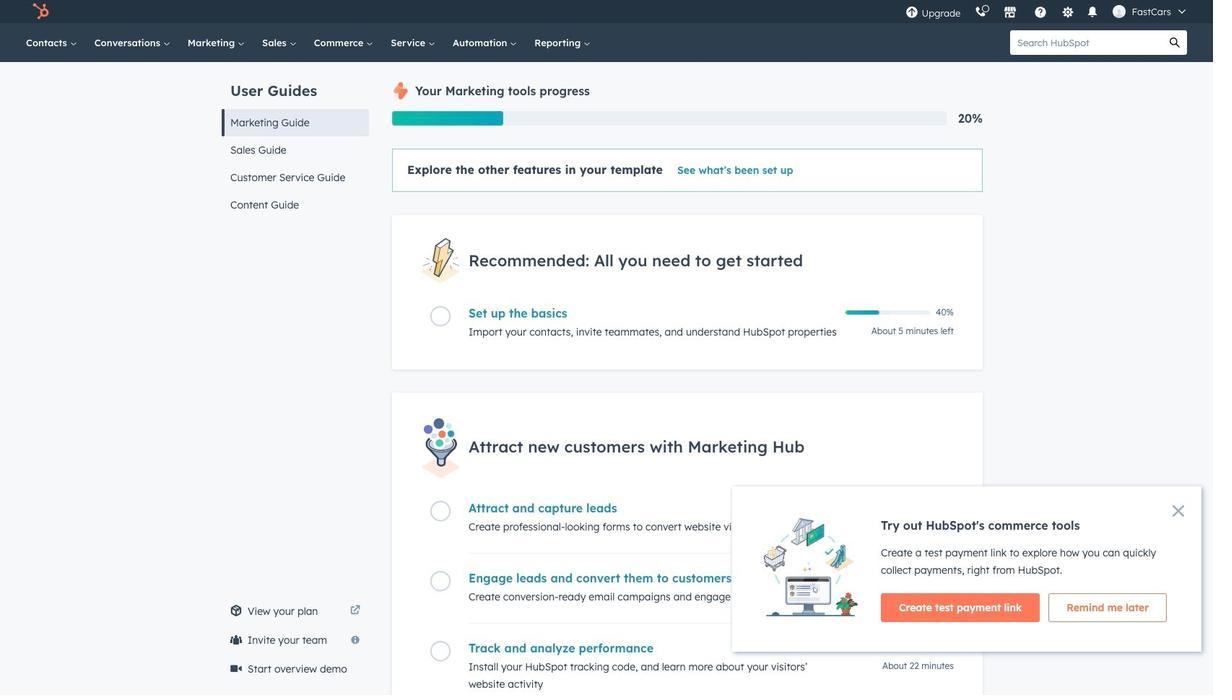 Task type: vqa. For each thing, say whether or not it's contained in the screenshot.
User Guides ELEMENT
yes



Task type: describe. For each thing, give the bounding box(es) containing it.
1 link opens in a new window image from the top
[[350, 603, 360, 620]]

christina overa image
[[1113, 5, 1126, 18]]

user guides element
[[222, 62, 369, 219]]

[object object] complete progress bar
[[846, 311, 880, 315]]

Search HubSpot search field
[[1011, 30, 1163, 55]]



Task type: locate. For each thing, give the bounding box(es) containing it.
2 link opens in a new window image from the top
[[350, 606, 360, 617]]

marketplaces image
[[1004, 7, 1017, 20]]

progress bar
[[392, 111, 503, 126]]

close image
[[1173, 506, 1185, 517]]

link opens in a new window image
[[350, 603, 360, 620], [350, 606, 360, 617]]

menu
[[899, 0, 1196, 23]]



